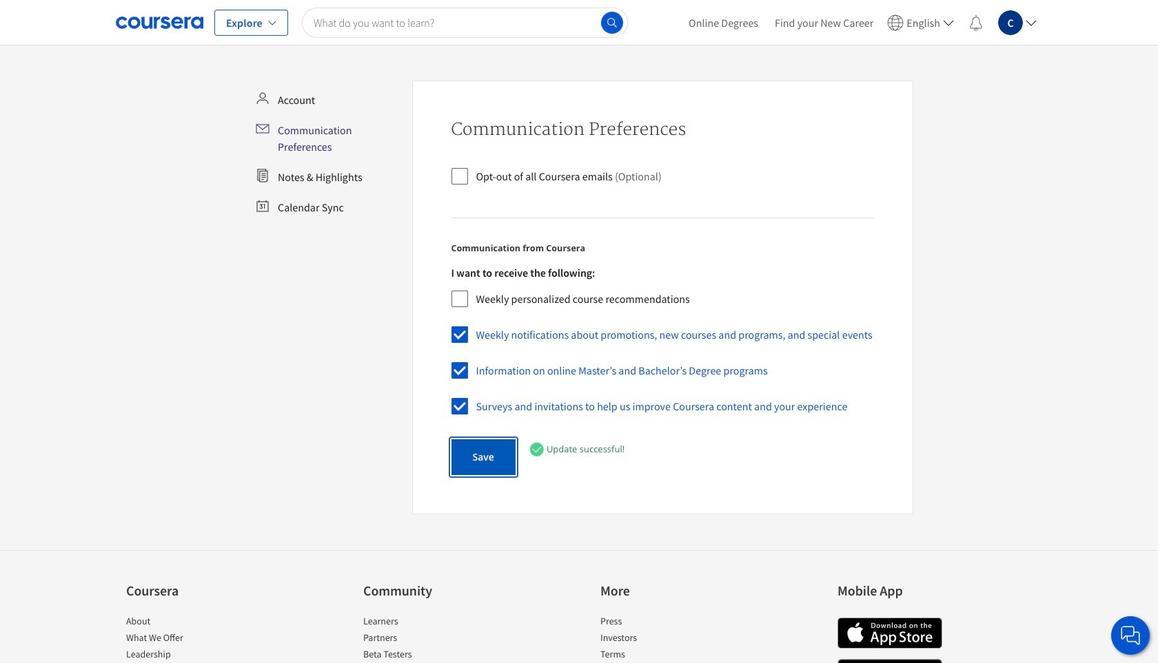 Task type: describe. For each thing, give the bounding box(es) containing it.
get it on google play image
[[838, 660, 943, 664]]

1 horizontal spatial menu
[[681, 0, 1042, 45]]

3 list from the left
[[601, 615, 718, 664]]

What do you want to learn? text field
[[302, 7, 628, 38]]

2 list from the left
[[363, 615, 481, 664]]



Task type: vqa. For each thing, say whether or not it's contained in the screenshot.
2nd list from right
yes



Task type: locate. For each thing, give the bounding box(es) containing it.
coursera image
[[116, 11, 203, 33]]

menu
[[681, 0, 1042, 45], [250, 86, 406, 221]]

1 horizontal spatial list
[[363, 615, 481, 664]]

download on the app store image
[[838, 618, 943, 649]]

0 horizontal spatial list
[[126, 615, 243, 664]]

alert
[[529, 443, 625, 458]]

2 horizontal spatial list
[[601, 615, 718, 664]]

0 vertical spatial menu
[[681, 0, 1042, 45]]

list item
[[126, 615, 243, 631], [363, 615, 481, 631], [601, 615, 718, 631], [126, 631, 243, 648], [363, 631, 481, 648], [601, 631, 718, 648], [126, 648, 243, 664], [363, 648, 481, 664], [601, 648, 718, 664]]

group
[[451, 266, 873, 426]]

None search field
[[302, 7, 628, 38]]

1 vertical spatial menu
[[250, 86, 406, 221]]

list
[[126, 615, 243, 664], [363, 615, 481, 664], [601, 615, 718, 664]]

0 horizontal spatial menu
[[250, 86, 406, 221]]

1 list from the left
[[126, 615, 243, 664]]



